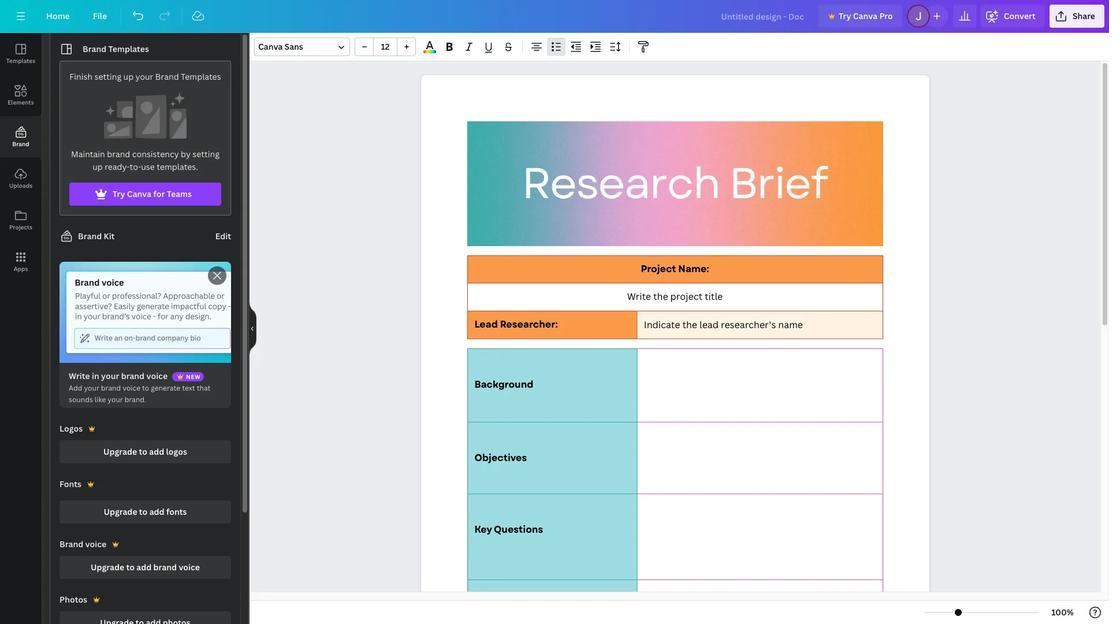 Task type: vqa. For each thing, say whether or not it's contained in the screenshot.
"research" in the top of the page
yes



Task type: locate. For each thing, give the bounding box(es) containing it.
apps button
[[0, 241, 42, 283]]

add inside upgrade to add logos button
[[149, 446, 164, 457]]

voice up upgrade to add brand voice
[[85, 539, 106, 550]]

0 horizontal spatial try
[[113, 188, 125, 199]]

brand inside brand button
[[12, 140, 29, 148]]

maintain brand consistency by setting up ready-to-use templates.
[[71, 149, 220, 172]]

finish setting up your brand templates
[[70, 71, 221, 82]]

side panel tab list
[[0, 33, 42, 283]]

templates
[[108, 43, 149, 54], [6, 57, 35, 65], [181, 71, 221, 82]]

brand
[[107, 149, 130, 160], [121, 371, 145, 382], [101, 383, 121, 393], [154, 562, 177, 573]]

group
[[355, 38, 416, 56]]

to up brand.
[[142, 383, 149, 393]]

brand for brand
[[12, 140, 29, 148]]

write in your brand voice
[[69, 371, 168, 382]]

canva
[[854, 10, 878, 21], [258, 41, 283, 52], [127, 188, 152, 199]]

to
[[142, 383, 149, 393], [139, 446, 147, 457], [139, 506, 148, 517], [126, 562, 135, 573]]

like
[[95, 395, 106, 405]]

finish
[[70, 71, 93, 82]]

2 vertical spatial canva
[[127, 188, 152, 199]]

0 vertical spatial canva
[[854, 10, 878, 21]]

maintain
[[71, 149, 105, 160]]

0 horizontal spatial templates
[[6, 57, 35, 65]]

upgrade up brand voice
[[104, 506, 137, 517]]

upgrade down brand.
[[103, 446, 137, 457]]

setting right finish
[[95, 71, 121, 82]]

to for fonts
[[139, 506, 148, 517]]

brand up add your brand voice to generate text that sounds like your brand. at left
[[121, 371, 145, 382]]

brand voice example usage image
[[60, 262, 231, 363]]

uploads button
[[0, 158, 42, 199]]

1 vertical spatial upgrade
[[104, 506, 137, 517]]

up down "brand templates"
[[123, 71, 134, 82]]

0 vertical spatial add
[[149, 446, 164, 457]]

1 vertical spatial add
[[150, 506, 165, 517]]

try left pro
[[839, 10, 852, 21]]

1 vertical spatial up
[[93, 161, 103, 172]]

brand down fonts
[[154, 562, 177, 573]]

setting right by
[[193, 149, 220, 160]]

0 vertical spatial templates
[[108, 43, 149, 54]]

up down maintain
[[93, 161, 103, 172]]

brand down write in your brand voice
[[101, 383, 121, 393]]

add inside upgrade to add fonts button
[[150, 506, 165, 517]]

voice
[[147, 371, 168, 382], [123, 383, 141, 393], [85, 539, 106, 550], [179, 562, 200, 573]]

projects button
[[0, 199, 42, 241]]

to left fonts
[[139, 506, 148, 517]]

add for logos
[[149, 446, 164, 457]]

1 vertical spatial try
[[113, 188, 125, 199]]

0 horizontal spatial canva
[[127, 188, 152, 199]]

brand up ready-
[[107, 149, 130, 160]]

add for brand
[[137, 562, 152, 573]]

your down in at bottom left
[[84, 383, 99, 393]]

brand
[[83, 43, 106, 54], [155, 71, 179, 82], [12, 140, 29, 148], [78, 231, 102, 242], [60, 539, 83, 550]]

share
[[1073, 10, 1096, 21]]

to inside add your brand voice to generate text that sounds like your brand.
[[142, 383, 149, 393]]

brand kit
[[78, 231, 115, 242]]

2 vertical spatial add
[[137, 562, 152, 573]]

up
[[123, 71, 134, 82], [93, 161, 103, 172]]

try inside 'main' menu bar
[[839, 10, 852, 21]]

2 horizontal spatial templates
[[181, 71, 221, 82]]

voice up brand.
[[123, 383, 141, 393]]

upgrade
[[103, 446, 137, 457], [104, 506, 137, 517], [91, 562, 124, 573]]

upgrade inside button
[[91, 562, 124, 573]]

try
[[839, 10, 852, 21], [113, 188, 125, 199]]

file
[[93, 10, 107, 21]]

1 vertical spatial setting
[[193, 149, 220, 160]]

upgrade for upgrade to add logos
[[103, 446, 137, 457]]

1 vertical spatial canva
[[258, 41, 283, 52]]

your
[[136, 71, 153, 82], [101, 371, 119, 382], [84, 383, 99, 393], [108, 395, 123, 405]]

ready-
[[105, 161, 130, 172]]

your right in at bottom left
[[101, 371, 119, 382]]

add left logos
[[149, 446, 164, 457]]

try for try canva pro
[[839, 10, 852, 21]]

canva left pro
[[854, 10, 878, 21]]

try down ready-
[[113, 188, 125, 199]]

by
[[181, 149, 191, 160]]

2 vertical spatial upgrade
[[91, 562, 124, 573]]

brand for brand kit
[[78, 231, 102, 242]]

research
[[522, 153, 720, 215]]

text
[[182, 383, 195, 393]]

voice down fonts
[[179, 562, 200, 573]]

0 vertical spatial try
[[839, 10, 852, 21]]

up inside maintain brand consistency by setting up ready-to-use templates.
[[93, 161, 103, 172]]

0 vertical spatial up
[[123, 71, 134, 82]]

add down upgrade to add fonts button
[[137, 562, 152, 573]]

try canva for teams
[[113, 188, 192, 199]]

1 horizontal spatial try
[[839, 10, 852, 21]]

canva left "for"
[[127, 188, 152, 199]]

templates button
[[0, 33, 42, 75]]

1 horizontal spatial setting
[[193, 149, 220, 160]]

main menu bar
[[0, 0, 1110, 33]]

add left fonts
[[150, 506, 165, 517]]

canva left the sans
[[258, 41, 283, 52]]

to inside button
[[126, 562, 135, 573]]

brand for brand templates
[[83, 43, 106, 54]]

apps
[[14, 265, 28, 273]]

1 horizontal spatial canva
[[258, 41, 283, 52]]

to left logos
[[139, 446, 147, 457]]

setting
[[95, 71, 121, 82], [193, 149, 220, 160]]

brand templates
[[83, 43, 149, 54]]

brand inside button
[[154, 562, 177, 573]]

projects
[[9, 223, 32, 231]]

2 horizontal spatial canva
[[854, 10, 878, 21]]

in
[[92, 371, 99, 382]]

100% button
[[1045, 603, 1082, 622]]

templates inside button
[[6, 57, 35, 65]]

to down upgrade to add fonts button
[[126, 562, 135, 573]]

0 vertical spatial upgrade
[[103, 446, 137, 457]]

0 horizontal spatial up
[[93, 161, 103, 172]]

1 horizontal spatial up
[[123, 71, 134, 82]]

convert
[[1005, 10, 1036, 21]]

write
[[69, 371, 90, 382]]

add
[[149, 446, 164, 457], [150, 506, 165, 517], [137, 562, 152, 573]]

1 vertical spatial templates
[[6, 57, 35, 65]]

add your brand voice to generate text that sounds like your brand.
[[69, 383, 211, 405]]

voice up generate
[[147, 371, 168, 382]]

upgrade down brand voice
[[91, 562, 124, 573]]

add inside upgrade to add brand voice button
[[137, 562, 152, 573]]

canva inside 'main' menu bar
[[854, 10, 878, 21]]

0 horizontal spatial setting
[[95, 71, 121, 82]]

new
[[186, 373, 201, 381]]



Task type: describe. For each thing, give the bounding box(es) containing it.
home
[[46, 10, 70, 21]]

convert button
[[981, 5, 1046, 28]]

to for logos
[[139, 446, 147, 457]]

fonts
[[60, 479, 82, 490]]

upgrade to add logos
[[103, 446, 187, 457]]

brand.
[[125, 395, 146, 405]]

canva sans
[[258, 41, 303, 52]]

hide image
[[249, 301, 257, 356]]

file button
[[84, 5, 116, 28]]

upgrade for upgrade to add fonts
[[104, 506, 137, 517]]

brand for brand voice
[[60, 539, 83, 550]]

photos
[[60, 594, 87, 605]]

100%
[[1052, 607, 1075, 618]]

color range image
[[424, 50, 436, 53]]

brand inside maintain brand consistency by setting up ready-to-use templates.
[[107, 149, 130, 160]]

Research Brief text field
[[421, 75, 930, 624]]

to for brand
[[126, 562, 135, 573]]

canva for try canva for teams
[[127, 188, 152, 199]]

edit button
[[215, 230, 231, 243]]

try canva pro
[[839, 10, 894, 21]]

upgrade to add fonts
[[104, 506, 187, 517]]

templates.
[[157, 161, 198, 172]]

brand voice
[[60, 539, 106, 550]]

add for fonts
[[150, 506, 165, 517]]

canva sans button
[[254, 38, 350, 56]]

upgrade to add brand voice button
[[60, 556, 231, 579]]

upgrade to add brand voice
[[91, 562, 200, 573]]

1 horizontal spatial templates
[[108, 43, 149, 54]]

edit
[[215, 231, 231, 242]]

kit
[[104, 231, 115, 242]]

share button
[[1050, 5, 1105, 28]]

home link
[[37, 5, 79, 28]]

brief
[[729, 153, 828, 215]]

Design title text field
[[712, 5, 815, 28]]

voice inside button
[[179, 562, 200, 573]]

generate
[[151, 383, 180, 393]]

upgrade for upgrade to add brand voice
[[91, 562, 124, 573]]

2 vertical spatial templates
[[181, 71, 221, 82]]

try for try canva for teams
[[113, 188, 125, 199]]

0 vertical spatial setting
[[95, 71, 121, 82]]

uploads
[[9, 182, 32, 190]]

logos
[[60, 423, 83, 434]]

that
[[197, 383, 211, 393]]

elements
[[8, 98, 34, 106]]

consistency
[[132, 149, 179, 160]]

upgrade to add logos button
[[60, 441, 231, 464]]

canva for try canva pro
[[854, 10, 878, 21]]

try canva pro button
[[820, 5, 903, 28]]

brand button
[[0, 116, 42, 158]]

voice inside add your brand voice to generate text that sounds like your brand.
[[123, 383, 141, 393]]

sans
[[285, 41, 303, 52]]

add
[[69, 383, 82, 393]]

– – number field
[[377, 41, 394, 52]]

your right like on the left bottom of page
[[108, 395, 123, 405]]

research brief
[[522, 153, 828, 215]]

try canva for teams button
[[69, 183, 221, 206]]

for
[[153, 188, 165, 199]]

logos
[[166, 446, 187, 457]]

elements button
[[0, 75, 42, 116]]

fonts
[[166, 506, 187, 517]]

to-
[[130, 161, 141, 172]]

upgrade to add fonts button
[[60, 501, 231, 524]]

teams
[[167, 188, 192, 199]]

use
[[141, 161, 155, 172]]

canva inside popup button
[[258, 41, 283, 52]]

sounds
[[69, 395, 93, 405]]

pro
[[880, 10, 894, 21]]

your down "brand templates"
[[136, 71, 153, 82]]

brand inside add your brand voice to generate text that sounds like your brand.
[[101, 383, 121, 393]]

setting inside maintain brand consistency by setting up ready-to-use templates.
[[193, 149, 220, 160]]



